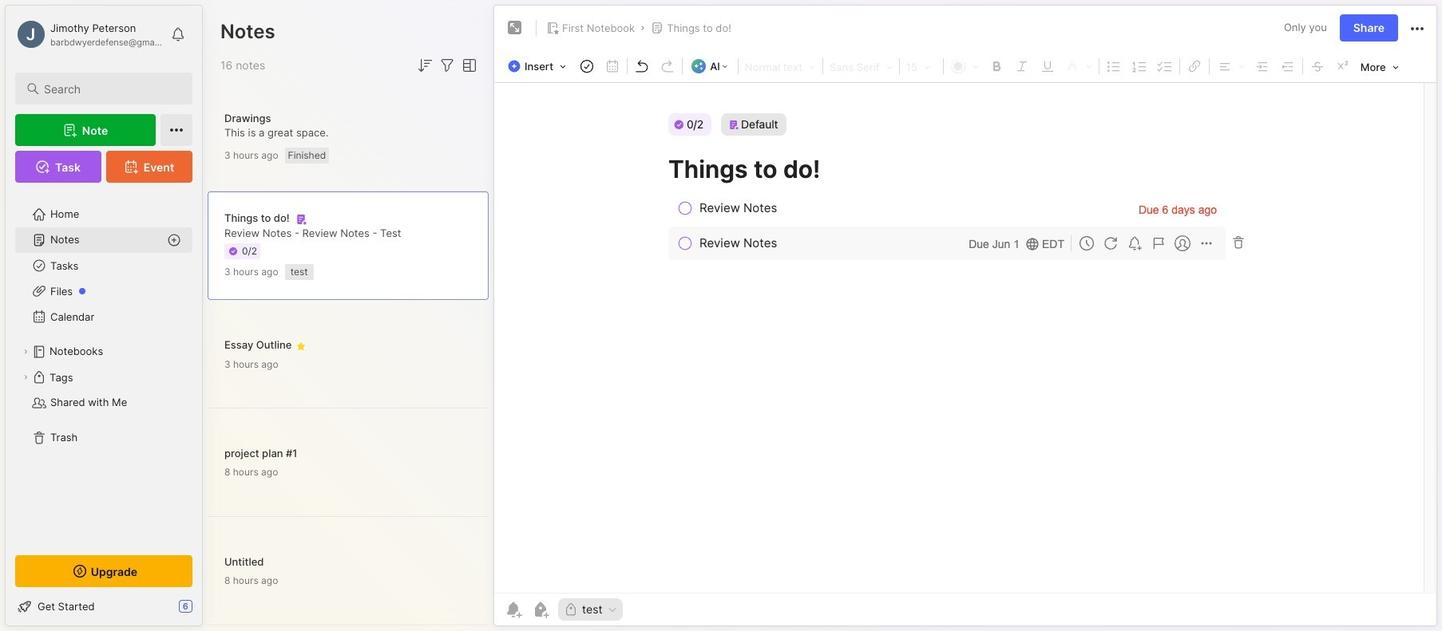 Task type: describe. For each thing, give the bounding box(es) containing it.
add tag image
[[531, 601, 550, 620]]

highlight image
[[1061, 55, 1097, 76]]

main element
[[0, 0, 208, 632]]

task image
[[576, 55, 598, 77]]

Account field
[[15, 18, 163, 50]]

font size image
[[902, 56, 942, 77]]

Insert field
[[504, 55, 574, 77]]

Add filters field
[[438, 56, 457, 75]]

font family image
[[825, 56, 898, 77]]

expand tags image
[[21, 373, 30, 383]]

expand note image
[[506, 18, 525, 38]]

Heading level field
[[740, 56, 821, 77]]

font color image
[[946, 55, 984, 76]]

tree inside main element
[[6, 193, 202, 542]]

Font size field
[[902, 56, 942, 77]]

More field
[[1356, 56, 1404, 78]]



Task type: vqa. For each thing, say whether or not it's contained in the screenshot.
New 'popup button'
no



Task type: locate. For each thing, give the bounding box(es) containing it.
Search text field
[[44, 81, 178, 97]]

note window element
[[494, 5, 1438, 631]]

Sort options field
[[415, 56, 435, 75]]

add filters image
[[438, 56, 457, 75]]

expand notebooks image
[[21, 347, 30, 357]]

Highlight field
[[1061, 55, 1097, 76]]

add a reminder image
[[504, 601, 523, 620]]

Font color field
[[946, 55, 984, 76]]

tree
[[6, 193, 202, 542]]

none search field inside main element
[[44, 79, 178, 98]]

click to collapse image
[[202, 602, 214, 621]]

test Tag actions field
[[603, 605, 618, 616]]

Note Editor text field
[[494, 82, 1437, 594]]

None search field
[[44, 79, 178, 98]]

Help and Learning task checklist field
[[6, 594, 202, 620]]

heading level image
[[740, 56, 821, 77]]

Alignment field
[[1212, 55, 1250, 76]]

alignment image
[[1212, 55, 1250, 76]]

more actions image
[[1408, 19, 1427, 38]]

Font family field
[[825, 56, 898, 77]]

undo image
[[631, 55, 654, 77]]

View options field
[[457, 56, 479, 75]]

More actions field
[[1408, 18, 1427, 38]]



